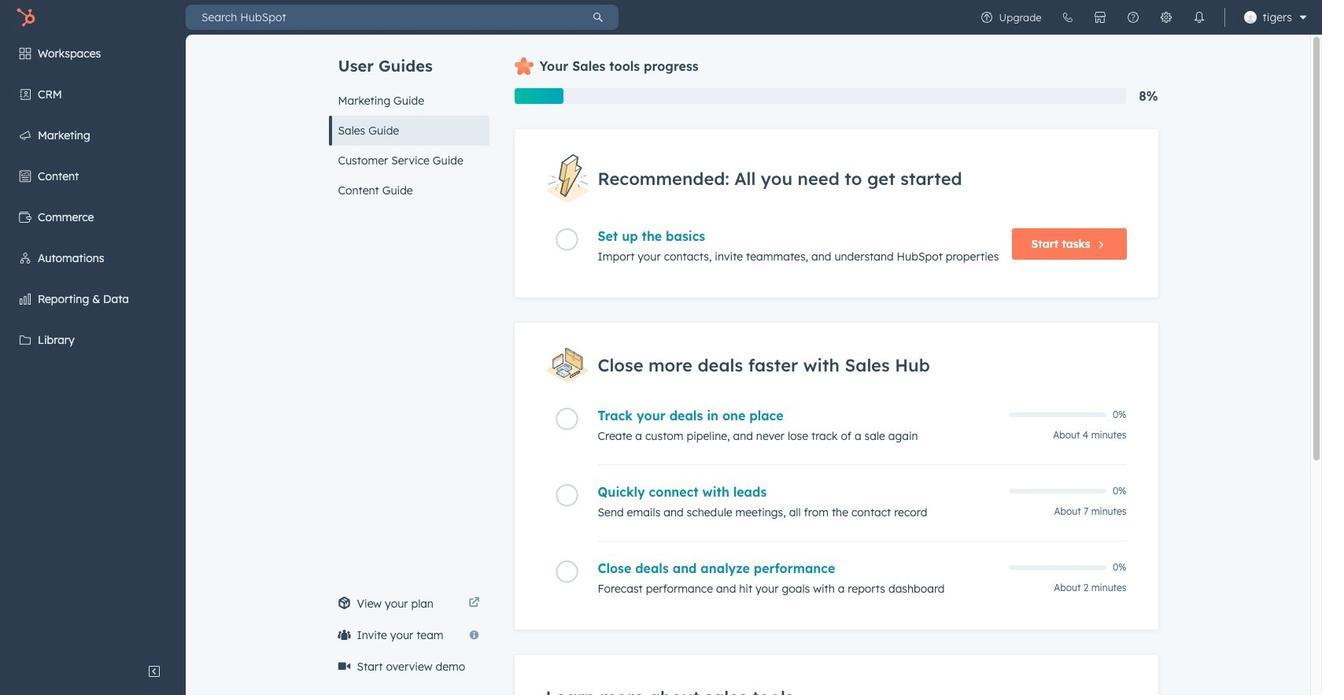 Task type: describe. For each thing, give the bounding box(es) containing it.
marketplaces image
[[1094, 11, 1106, 24]]

0 horizontal spatial menu
[[0, 35, 186, 656]]

howard n/a image
[[1244, 11, 1257, 24]]

user guides element
[[329, 35, 489, 205]]

notifications image
[[1193, 11, 1206, 24]]



Task type: locate. For each thing, give the bounding box(es) containing it.
link opens in a new window image
[[469, 594, 480, 613]]

help image
[[1127, 11, 1140, 24]]

menu
[[970, 0, 1313, 35], [0, 35, 186, 656]]

settings image
[[1160, 11, 1173, 24]]

progress bar
[[514, 88, 563, 104]]

1 horizontal spatial menu
[[970, 0, 1313, 35]]

link opens in a new window image
[[469, 598, 480, 609]]

Search HubSpot search field
[[186, 5, 578, 30]]



Task type: vqa. For each thing, say whether or not it's contained in the screenshot.
user guides element
yes



